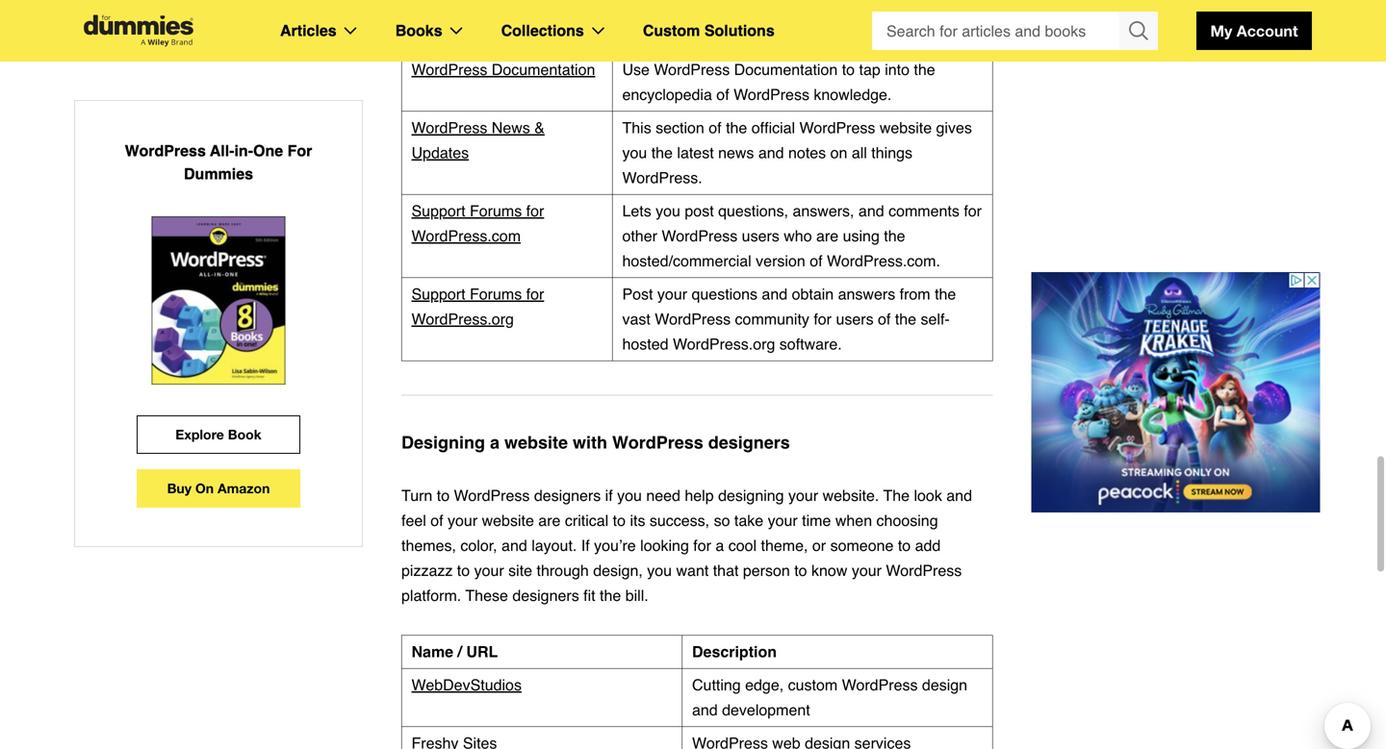 Task type: describe. For each thing, give the bounding box(es) containing it.
if
[[605, 487, 613, 505]]

open collections list image
[[592, 27, 604, 35]]

your up theme,
[[768, 512, 798, 530]]

design,
[[593, 562, 643, 580]]

1 documentation from the left
[[492, 61, 595, 78]]

solutions
[[704, 22, 775, 39]]

you inside lets you post questions, answers, and comments for other wordpress users who are using the hosted/commercial version of wordpress.com.
[[656, 202, 681, 220]]

platform.
[[401, 587, 461, 605]]

support for support forums for wordpress.com
[[412, 202, 465, 220]]

you're
[[594, 537, 636, 555]]

my
[[1210, 22, 1232, 40]]

want
[[676, 562, 709, 580]]

layout.
[[532, 537, 577, 555]]

open book categories image
[[450, 27, 463, 35]]

critical
[[565, 512, 609, 530]]

1 vertical spatial designers
[[534, 487, 601, 505]]

software.
[[780, 335, 842, 353]]

success,
[[650, 512, 710, 530]]

dummies
[[184, 165, 253, 183]]

wordpress.com
[[412, 227, 521, 245]]

wordpress.org inside the post your questions and obtain answers from the vast wordpress community for users of the self- hosted wordpress.org software.
[[673, 335, 775, 353]]

the up self-
[[935, 285, 956, 303]]

these
[[465, 587, 508, 605]]

explore
[[175, 427, 224, 443]]

your up time
[[788, 487, 818, 505]]

into
[[885, 61, 910, 78]]

wordpress inside the post your questions and obtain answers from the vast wordpress community for users of the self- hosted wordpress.org software.
[[655, 310, 731, 328]]

self-
[[921, 310, 950, 328]]

obtain
[[792, 285, 834, 303]]

bill.
[[625, 587, 649, 605]]

looking
[[640, 537, 689, 555]]

through
[[537, 562, 589, 580]]

webdevstudios
[[412, 677, 522, 695]]

custom
[[788, 677, 838, 695]]

support for support forums for wordpress.org
[[412, 285, 465, 303]]

if
[[581, 537, 590, 555]]

wordpress.org inside support forums for wordpress.org
[[412, 310, 514, 328]]

person
[[743, 562, 790, 580]]

that
[[713, 562, 739, 580]]

post your questions and obtain answers from the vast wordpress community for users of the self- hosted wordpress.org software.
[[622, 285, 956, 353]]

fit
[[583, 587, 595, 605]]

amazon
[[218, 481, 270, 497]]

support forums for wordpress.com
[[412, 202, 544, 245]]

the up wordpress.
[[651, 144, 673, 162]]

all
[[852, 144, 867, 162]]

designing a website with wordpress designers
[[401, 433, 790, 453]]

forums for wordpress.org
[[470, 285, 522, 303]]

explore book
[[175, 427, 262, 443]]

Search for articles and books text field
[[872, 12, 1121, 50]]

description
[[692, 643, 777, 661]]

webdevstudios link
[[412, 677, 522, 695]]

answers
[[838, 285, 895, 303]]

its
[[630, 512, 645, 530]]

&
[[534, 119, 545, 137]]

are inside lets you post questions, answers, and comments for other wordpress users who are using the hosted/commercial version of wordpress.com.
[[816, 227, 839, 245]]

for inside support forums for wordpress.org
[[526, 285, 544, 303]]

your up color,
[[448, 512, 478, 530]]

for
[[287, 142, 312, 160]]

designing
[[401, 433, 485, 453]]

post
[[685, 202, 714, 220]]

all-
[[210, 142, 234, 160]]

choosing
[[876, 512, 938, 530]]

and inside "this section of the official wordpress website gives you the latest news and notes on all things wordpress."
[[758, 144, 784, 162]]

in-
[[234, 142, 253, 160]]

other
[[622, 227, 657, 245]]

need
[[646, 487, 680, 505]]

articles
[[280, 22, 337, 39]]

users inside lets you post questions, answers, and comments for other wordpress users who are using the hosted/commercial version of wordpress.com.
[[742, 227, 780, 245]]

one
[[253, 142, 283, 160]]

of inside the post your questions and obtain answers from the vast wordpress community for users of the self- hosted wordpress.org software.
[[878, 310, 891, 328]]

of inside lets you post questions, answers, and comments for other wordpress users who are using the hosted/commercial version of wordpress.com.
[[810, 252, 823, 270]]

custom solutions
[[643, 22, 775, 39]]

wordpress up encyclopedia
[[654, 61, 730, 78]]

know
[[811, 562, 847, 580]]

wordpress down open book categories image
[[412, 61, 487, 78]]

notes
[[788, 144, 826, 162]]

for inside support forums for wordpress.com
[[526, 202, 544, 220]]

of inside use wordpress documentation to tap into the encyclopedia of wordpress knowledge.
[[716, 86, 729, 103]]

when
[[835, 512, 872, 530]]

on
[[830, 144, 847, 162]]

and right "look"
[[946, 487, 972, 505]]

feel
[[401, 512, 426, 530]]

things
[[871, 144, 913, 162]]

buy
[[167, 481, 192, 497]]

collections
[[501, 22, 584, 39]]

color,
[[460, 537, 497, 555]]

name / url
[[412, 643, 498, 661]]

book image image
[[151, 217, 286, 385]]

the inside turn to wordpress designers if you need help designing your website. the look and feel of your website are critical to its success, so take your time when choosing themes, color, and layout. if you're looking for a cool theme, or someone to add pizzazz to your site through design, you want that person to know your wordpress platform. these designers fit the bill.
[[600, 587, 621, 605]]

logo image
[[74, 15, 203, 47]]

news
[[492, 119, 530, 137]]

help
[[685, 487, 714, 505]]

to right turn
[[437, 487, 450, 505]]

encyclopedia
[[622, 86, 712, 103]]

questions,
[[718, 202, 788, 220]]

the inside use wordpress documentation to tap into the encyclopedia of wordpress knowledge.
[[914, 61, 935, 78]]

design
[[922, 677, 967, 695]]

wordpress all-in-one for dummies
[[125, 142, 312, 183]]

answers,
[[793, 202, 854, 220]]

wordpress up the official
[[734, 86, 809, 103]]

wordpress news & updates link
[[412, 119, 545, 162]]

gives
[[936, 119, 972, 137]]



Task type: vqa. For each thing, say whether or not it's contained in the screenshot.


Task type: locate. For each thing, give the bounding box(es) containing it.
are up layout.
[[538, 512, 561, 530]]

you
[[622, 144, 647, 162], [656, 202, 681, 220], [617, 487, 642, 505], [647, 562, 672, 580]]

wordpress down the "questions"
[[655, 310, 731, 328]]

2 support from the top
[[412, 285, 465, 303]]

to left add
[[898, 537, 911, 555]]

and up site at bottom
[[502, 537, 527, 555]]

website inside "this section of the official wordpress website gives you the latest news and notes on all things wordpress."
[[880, 119, 932, 137]]

designers up critical
[[534, 487, 601, 505]]

for inside the post your questions and obtain answers from the vast wordpress community for users of the self- hosted wordpress.org software.
[[814, 310, 832, 328]]

time
[[802, 512, 831, 530]]

and inside the post your questions and obtain answers from the vast wordpress community for users of the self- hosted wordpress.org software.
[[762, 285, 788, 303]]

with
[[573, 433, 607, 453]]

questions
[[692, 285, 758, 303]]

account
[[1237, 22, 1298, 40]]

you down this
[[622, 144, 647, 162]]

1 forums from the top
[[470, 202, 522, 220]]

1 support from the top
[[412, 202, 465, 220]]

are inside turn to wordpress designers if you need help designing your website. the look and feel of your website are critical to its success, so take your time when choosing themes, color, and layout. if you're looking for a cool theme, or someone to add pizzazz to your site through design, you want that person to know your wordpress platform. these designers fit the bill.
[[538, 512, 561, 530]]

book
[[228, 427, 262, 443]]

website inside turn to wordpress designers if you need help designing your website. the look and feel of your website are critical to its success, so take your time when choosing themes, color, and layout. if you're looking for a cool theme, or someone to add pizzazz to your site through design, you want that person to know your wordpress platform. these designers fit the bill.
[[482, 512, 534, 530]]

look
[[914, 487, 942, 505]]

the
[[883, 487, 910, 505]]

your right post on the left top of page
[[657, 285, 687, 303]]

2 forums from the top
[[470, 285, 522, 303]]

forums
[[470, 202, 522, 220], [470, 285, 522, 303]]

the up wordpress.com.
[[884, 227, 905, 245]]

you left post
[[656, 202, 681, 220]]

custom
[[643, 22, 700, 39]]

support up wordpress.com
[[412, 202, 465, 220]]

of down who
[[810, 252, 823, 270]]

website up color,
[[482, 512, 534, 530]]

users down answers
[[836, 310, 874, 328]]

wordpress news & updates
[[412, 119, 545, 162]]

0 vertical spatial wordpress.org
[[412, 310, 514, 328]]

users down 'questions,' on the right top
[[742, 227, 780, 245]]

0 vertical spatial designers
[[708, 433, 790, 453]]

you right if at the bottom of page
[[617, 487, 642, 505]]

custom solutions link
[[643, 18, 775, 43]]

and up using
[[859, 202, 884, 220]]

you inside "this section of the official wordpress website gives you the latest news and notes on all things wordpress."
[[622, 144, 647, 162]]

for up want
[[693, 537, 711, 555]]

0 horizontal spatial wordpress.org
[[412, 310, 514, 328]]

0 horizontal spatial documentation
[[492, 61, 595, 78]]

advertisement element
[[1031, 272, 1320, 513]]

theme,
[[761, 537, 808, 555]]

wordpress inside wordpress all-in-one for dummies
[[125, 142, 206, 160]]

comments
[[889, 202, 960, 220]]

my account
[[1210, 22, 1298, 40]]

designers down through
[[512, 587, 579, 605]]

hosted
[[622, 335, 669, 353]]

to left its
[[613, 512, 626, 530]]

1 vertical spatial are
[[538, 512, 561, 530]]

wordpress down post
[[662, 227, 738, 245]]

1 horizontal spatial wordpress.org
[[673, 335, 775, 353]]

1 vertical spatial website
[[504, 433, 568, 453]]

the right into
[[914, 61, 935, 78]]

the down from
[[895, 310, 916, 328]]

wordpress left design
[[842, 677, 918, 695]]

wordpress up updates
[[412, 119, 487, 137]]

designers
[[708, 433, 790, 453], [534, 487, 601, 505], [512, 587, 579, 605]]

0 vertical spatial support
[[412, 202, 465, 220]]

version
[[756, 252, 805, 270]]

website.
[[823, 487, 879, 505]]

open article categories image
[[344, 27, 357, 35]]

wordpress inside the wordpress news & updates
[[412, 119, 487, 137]]

wordpress inside "this section of the official wordpress website gives you the latest news and notes on all things wordpress."
[[799, 119, 875, 137]]

vast
[[622, 310, 651, 328]]

the inside lets you post questions, answers, and comments for other wordpress users who are using the hosted/commercial version of wordpress.com.
[[884, 227, 905, 245]]

wordpress up color,
[[454, 487, 530, 505]]

section
[[656, 119, 704, 137]]

for down support forums for wordpress.com link
[[526, 285, 544, 303]]

wordpress.com.
[[827, 252, 940, 270]]

wordpress down add
[[886, 562, 962, 580]]

your down 'someone'
[[852, 562, 882, 580]]

1 vertical spatial users
[[836, 310, 874, 328]]

site
[[508, 562, 532, 580]]

official
[[752, 119, 795, 137]]

turn to wordpress designers if you need help designing your website. the look and feel of your website are critical to its success, so take your time when choosing themes, color, and layout. if you're looking for a cool theme, or someone to add pizzazz to your site through design, you want that person to know your wordpress platform. these designers fit the bill.
[[401, 487, 972, 605]]

wordpress inside cutting edge, custom wordpress design and development
[[842, 677, 918, 695]]

the up news
[[726, 119, 747, 137]]

documentation up the official
[[734, 61, 838, 78]]

add
[[915, 537, 941, 555]]

a right designing on the left bottom
[[490, 433, 500, 453]]

/
[[458, 643, 462, 661]]

a left cool
[[716, 537, 724, 555]]

explore book link
[[137, 416, 300, 454]]

0 vertical spatial users
[[742, 227, 780, 245]]

users inside the post your questions and obtain answers from the vast wordpress community for users of the self- hosted wordpress.org software.
[[836, 310, 874, 328]]

website
[[880, 119, 932, 137], [504, 433, 568, 453], [482, 512, 534, 530]]

of inside "this section of the official wordpress website gives you the latest news and notes on all things wordpress."
[[709, 119, 722, 137]]

wordpress left all-
[[125, 142, 206, 160]]

forums inside support forums for wordpress.com
[[470, 202, 522, 220]]

0 vertical spatial forums
[[470, 202, 522, 220]]

themes,
[[401, 537, 456, 555]]

for inside lets you post questions, answers, and comments for other wordpress users who are using the hosted/commercial version of wordpress.com.
[[964, 202, 982, 220]]

on
[[195, 481, 214, 497]]

url
[[466, 643, 498, 661]]

tap
[[859, 61, 881, 78]]

wordpress.org down wordpress.com
[[412, 310, 514, 328]]

website up things
[[880, 119, 932, 137]]

or
[[812, 537, 826, 555]]

of right encyclopedia
[[716, 86, 729, 103]]

website left with
[[504, 433, 568, 453]]

wordpress.org down the "questions"
[[673, 335, 775, 353]]

are
[[816, 227, 839, 245], [538, 512, 561, 530]]

for right comments at the top right
[[964, 202, 982, 220]]

support
[[412, 202, 465, 220], [412, 285, 465, 303]]

turn
[[401, 487, 433, 505]]

lets you post questions, answers, and comments for other wordpress users who are using the hosted/commercial version of wordpress.com.
[[622, 202, 982, 270]]

and up community
[[762, 285, 788, 303]]

buy on amazon link
[[137, 470, 300, 508]]

and down the official
[[758, 144, 784, 162]]

1 horizontal spatial are
[[816, 227, 839, 245]]

name
[[412, 643, 453, 661]]

wordpress documentation link
[[412, 61, 595, 78]]

forums up wordpress.com
[[470, 202, 522, 220]]

of down answers
[[878, 310, 891, 328]]

1 horizontal spatial users
[[836, 310, 874, 328]]

this
[[622, 119, 651, 137]]

support forums for wordpress.com link
[[412, 202, 544, 245]]

the right fit
[[600, 587, 621, 605]]

of right feel
[[431, 512, 443, 530]]

users
[[742, 227, 780, 245], [836, 310, 874, 328]]

0 horizontal spatial users
[[742, 227, 780, 245]]

are down answers,
[[816, 227, 839, 245]]

and inside lets you post questions, answers, and comments for other wordpress users who are using the hosted/commercial version of wordpress.com.
[[859, 202, 884, 220]]

support down wordpress.com
[[412, 285, 465, 303]]

of up latest
[[709, 119, 722, 137]]

you down looking
[[647, 562, 672, 580]]

0 vertical spatial are
[[816, 227, 839, 245]]

cutting
[[692, 677, 741, 695]]

support inside support forums for wordpress.com
[[412, 202, 465, 220]]

your up these
[[474, 562, 504, 580]]

1 vertical spatial a
[[716, 537, 724, 555]]

support forums for wordpress.org link
[[412, 285, 544, 328]]

your
[[657, 285, 687, 303], [788, 487, 818, 505], [448, 512, 478, 530], [768, 512, 798, 530], [474, 562, 504, 580], [852, 562, 882, 580]]

take
[[734, 512, 763, 530]]

documentation inside use wordpress documentation to tap into the encyclopedia of wordpress knowledge.
[[734, 61, 838, 78]]

my account link
[[1197, 12, 1312, 50]]

0 vertical spatial website
[[880, 119, 932, 137]]

for down &
[[526, 202, 544, 220]]

to inside use wordpress documentation to tap into the encyclopedia of wordpress knowledge.
[[842, 61, 855, 78]]

for down obtain
[[814, 310, 832, 328]]

1 horizontal spatial a
[[716, 537, 724, 555]]

1 horizontal spatial documentation
[[734, 61, 838, 78]]

someone
[[830, 537, 894, 555]]

designers up the designing
[[708, 433, 790, 453]]

2 documentation from the left
[[734, 61, 838, 78]]

a
[[490, 433, 500, 453], [716, 537, 724, 555]]

and inside cutting edge, custom wordpress design and development
[[692, 702, 718, 720]]

2 vertical spatial website
[[482, 512, 534, 530]]

pizzazz
[[401, 562, 453, 580]]

a inside turn to wordpress designers if you need help designing your website. the look and feel of your website are critical to its success, so take your time when choosing themes, color, and layout. if you're looking for a cool theme, or someone to add pizzazz to your site through design, you want that person to know your wordpress platform. these designers fit the bill.
[[716, 537, 724, 555]]

documentation down "collections"
[[492, 61, 595, 78]]

use wordpress documentation to tap into the encyclopedia of wordpress knowledge.
[[622, 61, 935, 103]]

support inside support forums for wordpress.org
[[412, 285, 465, 303]]

to left tap
[[842, 61, 855, 78]]

so
[[714, 512, 730, 530]]

wordpress inside lets you post questions, answers, and comments for other wordpress users who are using the hosted/commercial version of wordpress.com.
[[662, 227, 738, 245]]

for
[[526, 202, 544, 220], [964, 202, 982, 220], [526, 285, 544, 303], [814, 310, 832, 328], [693, 537, 711, 555]]

forums for wordpress.com
[[470, 202, 522, 220]]

to down color,
[[457, 562, 470, 580]]

close this dialog image
[[1357, 672, 1377, 691]]

your inside the post your questions and obtain answers from the vast wordpress community for users of the self- hosted wordpress.org software.
[[657, 285, 687, 303]]

and down cutting
[[692, 702, 718, 720]]

0 vertical spatial a
[[490, 433, 500, 453]]

to left know
[[794, 562, 807, 580]]

cool
[[728, 537, 757, 555]]

for inside turn to wordpress designers if you need help designing your website. the look and feel of your website are critical to its success, so take your time when choosing themes, color, and layout. if you're looking for a cool theme, or someone to add pizzazz to your site through design, you want that person to know your wordpress platform. these designers fit the bill.
[[693, 537, 711, 555]]

of inside turn to wordpress designers if you need help designing your website. the look and feel of your website are critical to its success, so take your time when choosing themes, color, and layout. if you're looking for a cool theme, or someone to add pizzazz to your site through design, you want that person to know your wordpress platform. these designers fit the bill.
[[431, 512, 443, 530]]

2 vertical spatial designers
[[512, 587, 579, 605]]

documentation
[[492, 61, 595, 78], [734, 61, 838, 78]]

edge,
[[745, 677, 784, 695]]

group
[[872, 12, 1158, 50]]

1 vertical spatial support
[[412, 285, 465, 303]]

news
[[718, 144, 754, 162]]

wordpress.org
[[412, 310, 514, 328], [673, 335, 775, 353]]

latest
[[677, 144, 714, 162]]

0 horizontal spatial a
[[490, 433, 500, 453]]

wordpress up need
[[612, 433, 703, 453]]

1 vertical spatial forums
[[470, 285, 522, 303]]

forums down wordpress.com
[[470, 285, 522, 303]]

wordpress up "on"
[[799, 119, 875, 137]]

1 vertical spatial wordpress.org
[[673, 335, 775, 353]]

forums inside support forums for wordpress.org
[[470, 285, 522, 303]]

0 horizontal spatial are
[[538, 512, 561, 530]]

cutting edge, custom wordpress design and development
[[692, 677, 967, 720]]

buy on amazon
[[167, 481, 270, 497]]



